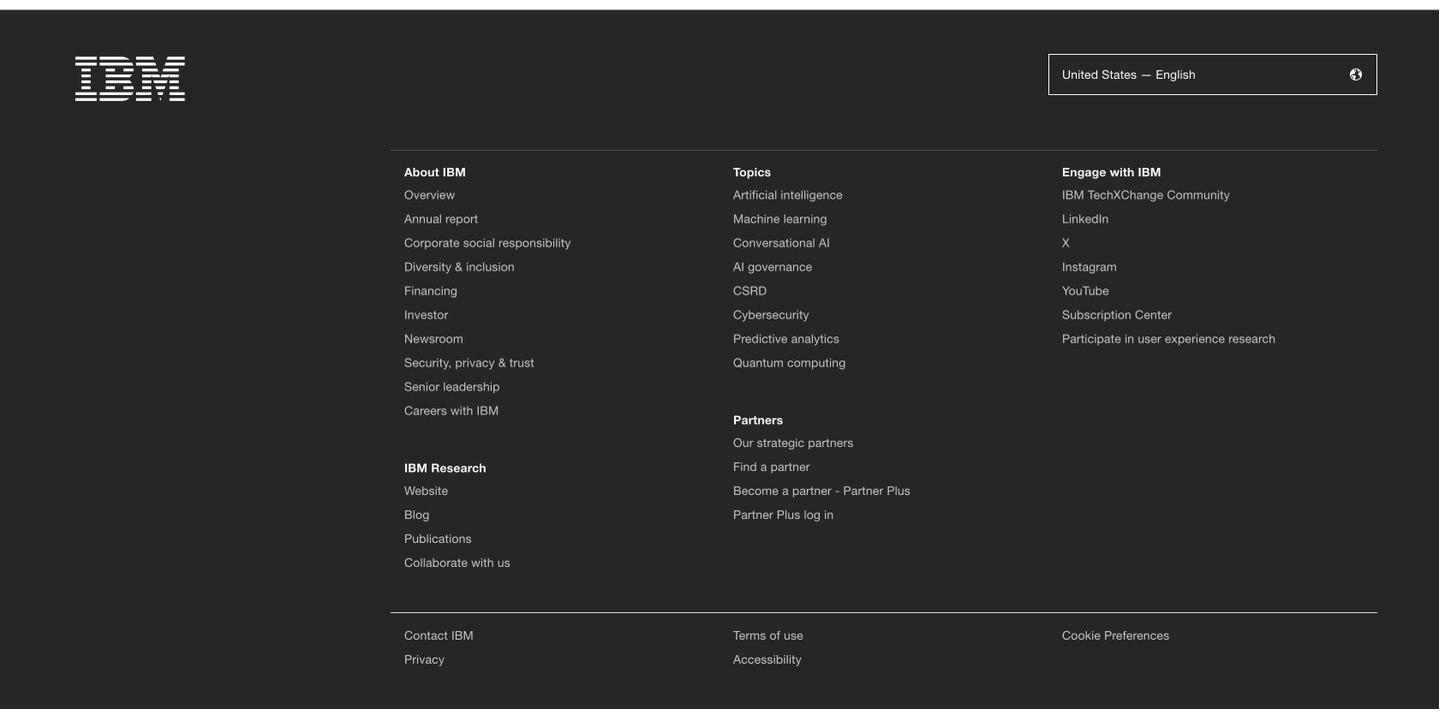 Task type: describe. For each thing, give the bounding box(es) containing it.
earth filled icon image
[[1350, 68, 1364, 81]]



Task type: vqa. For each thing, say whether or not it's contained in the screenshot.
Let's talk element
no



